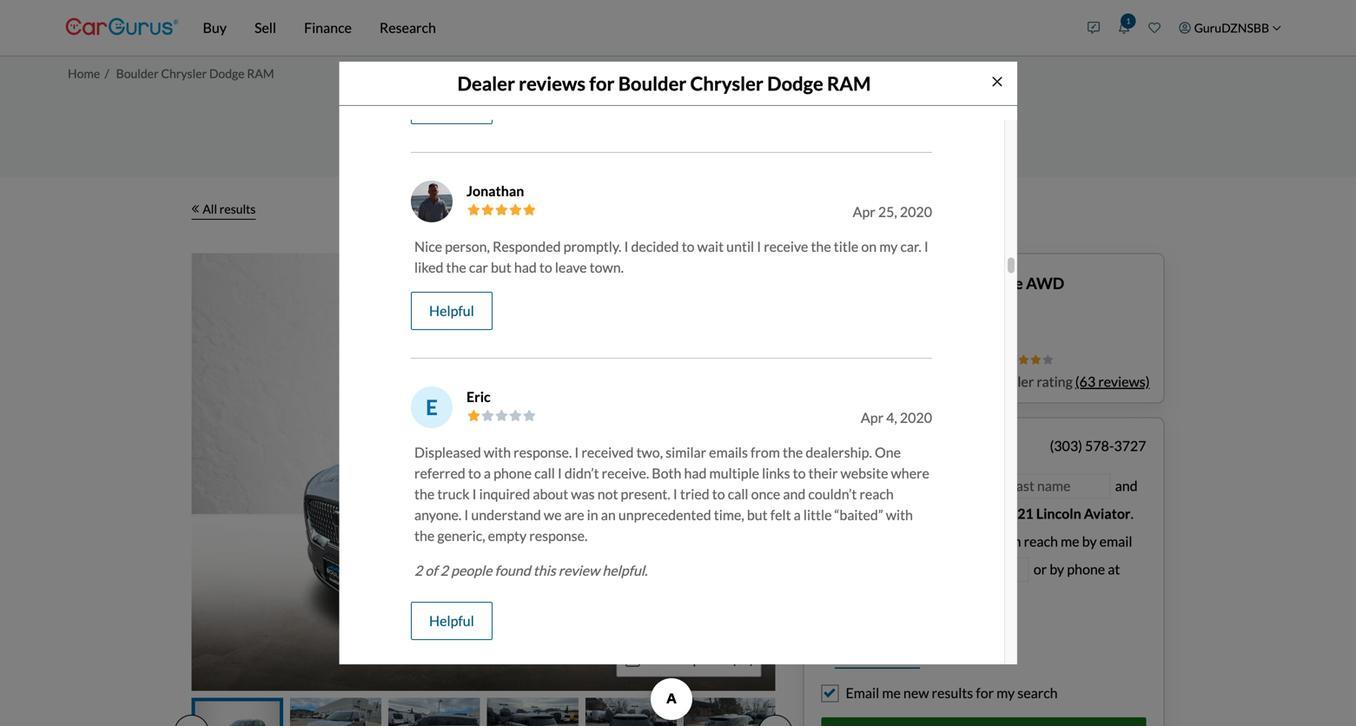 Task type: describe. For each thing, give the bounding box(es) containing it.
photos
[[693, 653, 730, 667]]

awd
[[1026, 274, 1065, 293]]

2 of 2 people found this review helpful.
[[414, 562, 648, 579]]

tried
[[680, 486, 710, 503]]

view vehicle photo 2 image
[[290, 698, 382, 726]]

0 horizontal spatial boulder
[[116, 66, 159, 81]]

Zip code field
[[882, 530, 937, 554]]

1 vertical spatial phone
[[1067, 561, 1105, 578]]

Phone (optional) telephone field
[[823, 585, 988, 610]]

but inside nice person, responded promptly. i decided to wait until i receive the title on my car. i liked the car but had to leave town.
[[491, 259, 512, 276]]

helpful button for jonathan
[[411, 292, 493, 330]]

plus image
[[822, 657, 828, 665]]

.
[[1131, 505, 1134, 522]]

time,
[[714, 507, 744, 524]]

1 vertical spatial results
[[932, 685, 973, 702]]

0 horizontal spatial by
[[1050, 561, 1065, 578]]

by inside area. you can reach me by email at
[[1082, 533, 1097, 550]]

3727
[[1114, 438, 1147, 454]]

for inside e dialog
[[589, 72, 615, 95]]

(303)
[[1050, 438, 1083, 454]]

to left "wait"
[[682, 238, 695, 255]]

but inside displeased with response. i received two, similar emails from the dealership. one referred to a phone call i didn't receive. both had multiple links to their website where the truck i inquired about was not present. i tried to call once and couldn't reach anyone. i understand we are in an unprecedented time, but felt a little "baited" with the generic, empty response.
[[747, 507, 768, 524]]

email me new results for my search
[[846, 685, 1058, 702]]

leave
[[555, 259, 587, 276]]

1 vertical spatial call
[[728, 486, 749, 503]]

2021 for 2021 lincoln aviator reserve awd
[[818, 274, 854, 293]]

25,
[[878, 204, 897, 220]]

. i'm in the
[[822, 505, 1134, 550]]

to up time, at the bottom right of page
[[712, 486, 725, 503]]

this
[[533, 562, 556, 579]]

me inside area. you can reach me by email at
[[1061, 533, 1080, 550]]

car
[[469, 259, 488, 276]]

dodge inside e dialog
[[767, 72, 824, 95]]

or
[[1034, 561, 1047, 578]]

name
[[881, 477, 914, 494]]

apr 4, 2020
[[861, 409, 932, 426]]

4,
[[886, 409, 897, 426]]

decided
[[631, 238, 679, 255]]

(63
[[1076, 373, 1096, 390]]

price
[[870, 352, 904, 366]]

view vehicle photo 5 image
[[586, 698, 677, 726]]

received
[[582, 444, 634, 461]]

results inside all results link
[[220, 202, 256, 216]]

home
[[68, 66, 100, 81]]

1 horizontal spatial and
[[1113, 477, 1138, 494]]

/
[[105, 66, 109, 81]]

generic,
[[437, 528, 485, 545]]

phone inside displeased with response. i received two, similar emails from the dealership. one referred to a phone call i didn't receive. both had multiple links to their website where the truck i inquired about was not present. i tried to call once and couldn't reach anyone. i understand we are in an unprecedented time, but felt a little "baited" with the generic, empty response.
[[494, 465, 532, 482]]

similar
[[666, 444, 707, 461]]

0 vertical spatial response.
[[514, 444, 572, 461]]

the left car
[[446, 259, 466, 276]]

links
[[762, 465, 790, 482]]

nice person, responded promptly. i decided to wait until i receive the title on my car. i liked the car but had to leave town.
[[414, 238, 929, 276]]

or by phone at
[[1034, 561, 1120, 578]]

we
[[544, 507, 562, 524]]

1 vertical spatial my
[[860, 477, 878, 494]]

apr for apr 4, 2020
[[861, 409, 884, 426]]

(63 reviews) button
[[1076, 371, 1150, 392]]

person,
[[445, 238, 490, 255]]

reach inside displeased with response. i received two, similar emails from the dealership. one referred to a phone call i didn't receive. both had multiple links to their website where the truck i inquired about was not present. i tried to call once and couldn't reach anyone. i understand we are in an unprecedented time, but felt a little "baited" with the generic, empty response.
[[860, 486, 894, 503]]

i right truck
[[472, 486, 477, 503]]

where
[[891, 465, 930, 482]]

had for but
[[514, 259, 537, 276]]

request information
[[822, 436, 966, 456]]

of
[[425, 562, 438, 579]]

the up links
[[783, 444, 803, 461]]

high
[[836, 352, 867, 366]]

inquired
[[479, 486, 530, 503]]

add comments button
[[822, 650, 920, 669]]

Email address email field
[[838, 557, 1029, 582]]

nice
[[414, 238, 442, 255]]

people
[[451, 562, 492, 579]]

chrysler inside e dialog
[[690, 72, 764, 95]]

i up generic,
[[464, 507, 469, 524]]

you
[[974, 533, 997, 550]]

dealer for dealer reviews for boulder chrysler dodge ram
[[457, 72, 515, 95]]

on
[[861, 238, 877, 255]]

little
[[804, 507, 832, 524]]

i left decided
[[624, 238, 629, 255]]

dealer for dealer rating (63 reviews)
[[993, 373, 1034, 390]]

was
[[571, 486, 595, 503]]

promptly.
[[564, 238, 622, 255]]

reach inside area. you can reach me by email at
[[1024, 533, 1058, 550]]

emails
[[709, 444, 748, 461]]

all results link
[[192, 191, 256, 229]]

1 horizontal spatial with
[[886, 507, 913, 524]]

aviator for 2021 lincoln aviator
[[1084, 505, 1131, 522]]

receive.
[[602, 465, 649, 482]]

car.
[[901, 238, 922, 255]]

from
[[751, 444, 780, 461]]

0 horizontal spatial a
[[484, 465, 491, 482]]

helpful for eric
[[429, 613, 474, 630]]

i left tried
[[673, 486, 678, 503]]

1 2 from the left
[[414, 562, 423, 579]]

1 vertical spatial response.
[[529, 528, 588, 545]]

responded
[[493, 238, 561, 255]]

new
[[904, 685, 929, 702]]

can
[[1000, 533, 1021, 550]]

view vehicle photo 6 image
[[684, 698, 776, 726]]

review
[[558, 562, 600, 579]]

to up truck
[[468, 465, 481, 482]]

unprecedented
[[619, 507, 711, 524]]

displeased
[[414, 444, 481, 461]]

hello,
[[822, 477, 857, 494]]

multiple
[[710, 465, 760, 482]]

2 at from the left
[[1108, 561, 1120, 578]]

referred
[[414, 465, 466, 482]]

saved cars image
[[1149, 22, 1161, 34]]

i up didn't
[[575, 444, 579, 461]]

had for both
[[684, 465, 707, 482]]

displeased with response. i received two, similar emails from the dealership. one referred to a phone call i didn't receive. both had multiple links to their website where the truck i inquired about was not present. i tried to call once and couldn't reach anyone. i understand we are in an unprecedented time, but felt a little "baited" with the generic, empty response.
[[414, 444, 930, 545]]

liked
[[414, 259, 444, 276]]

1 horizontal spatial a
[[794, 507, 801, 524]]

add comments
[[835, 651, 920, 667]]

the down the anyone.
[[414, 528, 435, 545]]



Task type: vqa. For each thing, say whether or not it's contained in the screenshot.
Used within the Used Geo 12 listings starting at $2,450
no



Task type: locate. For each thing, give the bounding box(es) containing it.
1 horizontal spatial me
[[1061, 533, 1080, 550]]

the left title
[[811, 238, 831, 255]]

0 vertical spatial helpful button
[[411, 292, 493, 330]]

is
[[917, 477, 927, 494]]

1 vertical spatial in
[[843, 533, 854, 550]]

by left the email
[[1082, 533, 1097, 550]]

aviator up the email
[[1084, 505, 1131, 522]]

lincoln for 2021 lincoln aviator reserve awd
[[857, 274, 908, 293]]

0 vertical spatial by
[[1082, 533, 1097, 550]]

with up "zip code" field
[[886, 507, 913, 524]]

cargurus logo homepage link image
[[66, 3, 179, 53]]

results right "all"
[[220, 202, 256, 216]]

me left new
[[882, 685, 901, 702]]

in inside . i'm in the
[[843, 533, 854, 550]]

one
[[875, 444, 901, 461]]

response. up about
[[514, 444, 572, 461]]

1 horizontal spatial aviator
[[1084, 505, 1131, 522]]

0 vertical spatial me
[[1061, 533, 1080, 550]]

boulder inside e dialog
[[618, 72, 687, 95]]

0 vertical spatial results
[[220, 202, 256, 216]]

a up 'inquired'
[[484, 465, 491, 482]]

my left name
[[860, 477, 878, 494]]

dodge
[[209, 66, 245, 81], [767, 72, 824, 95]]

1 horizontal spatial lincoln
[[1036, 505, 1082, 522]]

the down "baited"
[[857, 533, 877, 550]]

0 horizontal spatial results
[[220, 202, 256, 216]]

2020 right 4,
[[900, 409, 932, 426]]

1 2020 from the top
[[900, 204, 932, 220]]

helpful down "people"
[[429, 613, 474, 630]]

apr left 4,
[[861, 409, 884, 426]]

0 vertical spatial 2021
[[818, 274, 854, 293]]

1 horizontal spatial in
[[843, 533, 854, 550]]

in right the i'm
[[843, 533, 854, 550]]

with
[[484, 444, 511, 461], [886, 507, 913, 524]]

view vehicle photo 1 image
[[192, 698, 283, 726]]

dealer rating (63 reviews)
[[993, 373, 1150, 390]]

to left leave
[[540, 259, 552, 276]]

1 horizontal spatial had
[[684, 465, 707, 482]]

2 right of
[[440, 562, 448, 579]]

1 vertical spatial lincoln
[[1036, 505, 1082, 522]]

1 vertical spatial for
[[976, 685, 994, 702]]

1 vertical spatial with
[[886, 507, 913, 524]]

my left search
[[997, 685, 1015, 702]]

add a car review image
[[1088, 22, 1100, 34]]

dealer reviews for boulder chrysler dodge ram
[[457, 72, 871, 95]]

for right reviews
[[589, 72, 615, 95]]

once
[[751, 486, 781, 503]]

helpful button for eric
[[411, 602, 493, 641]]

home link
[[68, 66, 100, 81]]

1 horizontal spatial results
[[932, 685, 973, 702]]

Last name field
[[1007, 474, 1111, 499]]

had inside displeased with response. i received two, similar emails from the dealership. one referred to a phone call i didn't receive. both had multiple links to their website where the truck i inquired about was not present. i tried to call once and couldn't reach anyone. i understand we are in an unprecedented time, but felt a little "baited" with the generic, empty response.
[[684, 465, 707, 482]]

2021
[[818, 274, 854, 293], [1002, 505, 1034, 522]]

1 horizontal spatial by
[[1082, 533, 1097, 550]]

1 vertical spatial aviator
[[1084, 505, 1131, 522]]

1 vertical spatial 2020
[[900, 409, 932, 426]]

0 horizontal spatial aviator
[[911, 274, 964, 293]]

me
[[1061, 533, 1080, 550], [882, 685, 901, 702]]

eric
[[467, 389, 491, 406]]

1 vertical spatial had
[[684, 465, 707, 482]]

2021 for 2021 lincoln aviator
[[1002, 505, 1034, 522]]

a
[[484, 465, 491, 482], [794, 507, 801, 524]]

0 vertical spatial for
[[589, 72, 615, 95]]

1 vertical spatial apr
[[861, 409, 884, 426]]

me down 2021 lincoln aviator
[[1061, 533, 1080, 550]]

to
[[682, 238, 695, 255], [540, 259, 552, 276], [468, 465, 481, 482], [793, 465, 806, 482], [712, 486, 725, 503]]

1 vertical spatial reach
[[1024, 533, 1058, 550]]

in left 'an'
[[587, 507, 598, 524]]

website
[[841, 465, 888, 482]]

1 horizontal spatial boulder
[[618, 72, 687, 95]]

call up about
[[534, 465, 555, 482]]

email
[[1100, 533, 1133, 550]]

menu bar
[[179, 0, 1079, 56]]

2 2 from the left
[[440, 562, 448, 579]]

2021 down title
[[818, 274, 854, 293]]

but down once
[[747, 507, 768, 524]]

results right new
[[932, 685, 973, 702]]

0 horizontal spatial phone
[[494, 465, 532, 482]]

1 vertical spatial by
[[1050, 561, 1065, 578]]

0 vertical spatial helpful
[[429, 303, 474, 320]]

e
[[426, 395, 438, 420]]

until
[[727, 238, 754, 255]]

1 helpful from the top
[[429, 303, 474, 320]]

1 horizontal spatial reach
[[1024, 533, 1058, 550]]

aviator for 2021 lincoln aviator reserve awd
[[911, 274, 964, 293]]

cargurus logo homepage link link
[[66, 3, 179, 53]]

1 horizontal spatial my
[[880, 238, 898, 255]]

vehicle full photo image
[[192, 253, 776, 691]]

helpful button down liked
[[411, 292, 493, 330]]

a right the "felt"
[[794, 507, 801, 524]]

i left didn't
[[558, 465, 562, 482]]

but right car
[[491, 259, 512, 276]]

felt
[[771, 507, 791, 524]]

2 2020 from the top
[[900, 409, 932, 426]]

helpful for jonathan
[[429, 303, 474, 320]]

1 horizontal spatial for
[[976, 685, 994, 702]]

2020 for apr 25, 2020
[[900, 204, 932, 220]]

chevron double left image
[[192, 205, 199, 213]]

reach up or
[[1024, 533, 1058, 550]]

2
[[414, 562, 423, 579], [440, 562, 448, 579]]

0 horizontal spatial at
[[822, 561, 834, 578]]

two,
[[637, 444, 663, 461]]

2021 lincoln aviator
[[1002, 505, 1131, 522]]

0 vertical spatial lincoln
[[857, 274, 908, 293]]

apr 25, 2020
[[853, 204, 932, 220]]

1 horizontal spatial 2021
[[1002, 505, 1034, 522]]

i right until
[[757, 238, 761, 255]]

ram inside e dialog
[[827, 72, 871, 95]]

both
[[652, 465, 682, 482]]

aviator
[[911, 274, 964, 293], [1084, 505, 1131, 522]]

0 vertical spatial 2020
[[900, 204, 932, 220]]

lincoln down on
[[857, 274, 908, 293]]

0 vertical spatial aviator
[[911, 274, 964, 293]]

0 vertical spatial apr
[[853, 204, 876, 220]]

reach
[[860, 486, 894, 503], [1024, 533, 1058, 550]]

1 vertical spatial helpful
[[429, 613, 474, 630]]

e dialog
[[339, 0, 1017, 669]]

0 horizontal spatial ram
[[247, 66, 274, 81]]

had inside nice person, responded promptly. i decided to wait until i receive the title on my car. i liked the car but had to leave town.
[[514, 259, 537, 276]]

jonathan
[[467, 183, 524, 200]]

jonathan image
[[411, 181, 453, 223]]

0 horizontal spatial for
[[589, 72, 615, 95]]

view vehicle photo 4 image
[[487, 698, 579, 726]]

home / boulder chrysler dodge ram
[[68, 66, 274, 81]]

1 horizontal spatial but
[[747, 507, 768, 524]]

about
[[533, 486, 568, 503]]

(38)
[[732, 653, 754, 667]]

0 horizontal spatial me
[[882, 685, 901, 702]]

dealership.
[[806, 444, 872, 461]]

empty
[[488, 528, 527, 545]]

email
[[846, 685, 880, 702]]

0 horizontal spatial dodge
[[209, 66, 245, 81]]

with up 'inquired'
[[484, 444, 511, 461]]

1 horizontal spatial phone
[[1067, 561, 1105, 578]]

0 horizontal spatial but
[[491, 259, 512, 276]]

0 vertical spatial phone
[[494, 465, 532, 482]]

2020 for apr 4, 2020
[[900, 409, 932, 426]]

not
[[598, 486, 618, 503]]

0 vertical spatial had
[[514, 259, 537, 276]]

1 helpful button from the top
[[411, 292, 493, 330]]

2 helpful from the top
[[429, 613, 474, 630]]

1 horizontal spatial dodge
[[767, 72, 824, 95]]

area. you can reach me by email at
[[822, 533, 1133, 578]]

2020 right 25,
[[900, 204, 932, 220]]

all
[[678, 653, 691, 667]]

1 horizontal spatial ram
[[827, 72, 871, 95]]

phone up 'inquired'
[[494, 465, 532, 482]]

menu item
[[1170, 3, 1291, 52]]

lincoln down last name "field"
[[1036, 505, 1082, 522]]

close modal dealer reviews for boulder chrysler dodge ram image
[[990, 75, 1004, 88]]

helpful down liked
[[429, 303, 474, 320]]

hello, my name is
[[822, 477, 929, 494]]

view vehicle photo 3 image
[[389, 698, 480, 726]]

dealer inside e dialog
[[457, 72, 515, 95]]

high price
[[836, 352, 904, 366]]

helpful
[[429, 303, 474, 320], [429, 613, 474, 630]]

apr for apr 25, 2020
[[853, 204, 876, 220]]

an
[[601, 507, 616, 524]]

boulder
[[116, 66, 159, 81], [618, 72, 687, 95]]

1 vertical spatial me
[[882, 685, 901, 702]]

0 vertical spatial my
[[880, 238, 898, 255]]

reviews)
[[1099, 373, 1150, 390]]

2 vertical spatial my
[[997, 685, 1015, 702]]

0 horizontal spatial chrysler
[[161, 66, 207, 81]]

show all photos (38) link
[[616, 643, 762, 677]]

0 vertical spatial in
[[587, 507, 598, 524]]

reviews
[[519, 72, 586, 95]]

the
[[811, 238, 831, 255], [446, 259, 466, 276], [783, 444, 803, 461], [414, 486, 435, 503], [414, 528, 435, 545], [857, 533, 877, 550]]

apr left 25,
[[853, 204, 876, 220]]

and inside displeased with response. i received two, similar emails from the dealership. one referred to a phone call i didn't receive. both had multiple links to their website where the truck i inquired about was not present. i tried to call once and couldn't reach anyone. i understand we are in an unprecedented time, but felt a little "baited" with the generic, empty response.
[[783, 486, 806, 503]]

0 horizontal spatial and
[[783, 486, 806, 503]]

0 horizontal spatial with
[[484, 444, 511, 461]]

0 vertical spatial a
[[484, 465, 491, 482]]

1 vertical spatial dealer
[[993, 373, 1034, 390]]

at inside area. you can reach me by email at
[[822, 561, 834, 578]]

1 horizontal spatial 2
[[440, 562, 448, 579]]

0 horizontal spatial 2021
[[818, 274, 854, 293]]

at down the i'm
[[822, 561, 834, 578]]

dealer
[[457, 72, 515, 95], [993, 373, 1034, 390]]

0 horizontal spatial had
[[514, 259, 537, 276]]

had down responded
[[514, 259, 537, 276]]

didn't
[[565, 465, 599, 482]]

couldn't
[[808, 486, 857, 503]]

0 vertical spatial call
[[534, 465, 555, 482]]

0 vertical spatial with
[[484, 444, 511, 461]]

aviator down car.
[[911, 274, 964, 293]]

1 vertical spatial helpful button
[[411, 602, 493, 641]]

search
[[1018, 685, 1058, 702]]

0 horizontal spatial call
[[534, 465, 555, 482]]

i'm
[[822, 533, 840, 550]]

at
[[822, 561, 834, 578], [1108, 561, 1120, 578]]

578-
[[1085, 438, 1114, 454]]

their
[[809, 465, 838, 482]]

1 vertical spatial a
[[794, 507, 801, 524]]

0 horizontal spatial reach
[[860, 486, 894, 503]]

found
[[495, 562, 531, 579]]

and
[[1113, 477, 1138, 494], [783, 486, 806, 503]]

0 horizontal spatial dealer
[[457, 72, 515, 95]]

all
[[203, 202, 217, 216]]

for left search
[[976, 685, 994, 702]]

had up tried
[[684, 465, 707, 482]]

helpful button down "people"
[[411, 602, 493, 641]]

phone
[[494, 465, 532, 482], [1067, 561, 1105, 578]]

call down multiple
[[728, 486, 749, 503]]

2021 lincoln aviator reserve awd
[[818, 274, 1065, 293]]

are
[[564, 507, 584, 524]]

dealer left rating
[[993, 373, 1034, 390]]

area.
[[942, 533, 972, 550]]

1 vertical spatial but
[[747, 507, 768, 524]]

2 left of
[[414, 562, 423, 579]]

lincoln
[[857, 274, 908, 293], [1036, 505, 1082, 522]]

helpful.
[[602, 562, 648, 579]]

0 vertical spatial dealer
[[457, 72, 515, 95]]

my right on
[[880, 238, 898, 255]]

to right links
[[793, 465, 806, 482]]

2 horizontal spatial my
[[997, 685, 1015, 702]]

0 vertical spatial but
[[491, 259, 512, 276]]

1 horizontal spatial at
[[1108, 561, 1120, 578]]

tab list
[[192, 698, 776, 726]]

at down the email
[[1108, 561, 1120, 578]]

and up '.'
[[1113, 477, 1138, 494]]

the up the anyone.
[[414, 486, 435, 503]]

menu
[[1079, 3, 1291, 52]]

1 horizontal spatial call
[[728, 486, 749, 503]]

1 horizontal spatial dealer
[[993, 373, 1034, 390]]

2021 up can
[[1002, 505, 1034, 522]]

1 horizontal spatial chrysler
[[690, 72, 764, 95]]

response. down we
[[529, 528, 588, 545]]

by right or
[[1050, 561, 1065, 578]]

rating
[[1037, 373, 1073, 390]]

phone down the email
[[1067, 561, 1105, 578]]

the inside . i'm in the
[[857, 533, 877, 550]]

show
[[647, 653, 676, 667]]

town.
[[590, 259, 624, 276]]

title
[[834, 238, 859, 255]]

all results
[[203, 202, 256, 216]]

"baited"
[[835, 507, 883, 524]]

had
[[514, 259, 537, 276], [684, 465, 707, 482]]

reach down website on the right
[[860, 486, 894, 503]]

0 vertical spatial reach
[[860, 486, 894, 503]]

First name field
[[931, 474, 1001, 499]]

1 at from the left
[[822, 561, 834, 578]]

lincoln for 2021 lincoln aviator
[[1036, 505, 1082, 522]]

0 horizontal spatial 2
[[414, 562, 423, 579]]

by
[[1082, 533, 1097, 550], [1050, 561, 1065, 578]]

1 vertical spatial 2021
[[1002, 505, 1034, 522]]

0 horizontal spatial lincoln
[[857, 274, 908, 293]]

receive
[[764, 238, 808, 255]]

(303) 578-3727
[[1050, 438, 1147, 454]]

0 horizontal spatial my
[[860, 477, 878, 494]]

for
[[589, 72, 615, 95], [976, 685, 994, 702]]

my inside nice person, responded promptly. i decided to wait until i receive the title on my car. i liked the car but had to leave town.
[[880, 238, 898, 255]]

anyone.
[[414, 507, 462, 524]]

i right car.
[[924, 238, 929, 255]]

add
[[835, 651, 858, 667]]

in inside displeased with response. i received two, similar emails from the dealership. one referred to a phone call i didn't receive. both had multiple links to their website where the truck i inquired about was not present. i tried to call once and couldn't reach anyone. i understand we are in an unprecedented time, but felt a little "baited" with the generic, empty response.
[[587, 507, 598, 524]]

but
[[491, 259, 512, 276], [747, 507, 768, 524]]

dealer left reviews
[[457, 72, 515, 95]]

0 horizontal spatial in
[[587, 507, 598, 524]]

request
[[822, 436, 879, 456]]

and up the "felt"
[[783, 486, 806, 503]]

2 helpful button from the top
[[411, 602, 493, 641]]



